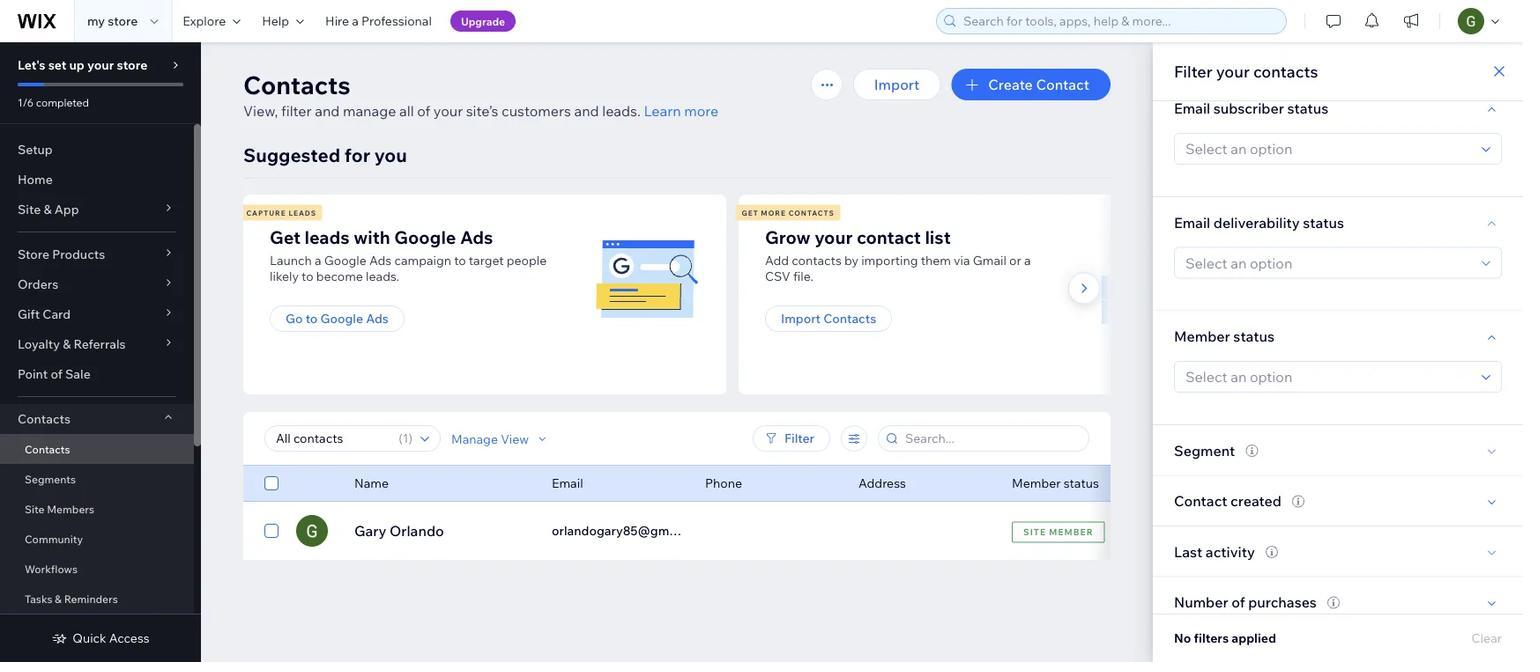 Task type: describe. For each thing, give the bounding box(es) containing it.
0 vertical spatial to
[[454, 253, 466, 268]]

site members
[[25, 503, 94, 516]]

create contact
[[988, 76, 1090, 93]]

Search... field
[[900, 427, 1083, 451]]

segments link
[[0, 465, 194, 495]]

tasks & reminders
[[25, 593, 118, 606]]

leads
[[305, 226, 350, 248]]

store
[[18, 247, 49, 262]]

list containing get leads with google ads
[[241, 195, 1229, 395]]

of inside contacts view, filter and manage all of your site's customers and leads. learn more
[[417, 102, 430, 120]]

point
[[18, 367, 48, 382]]

contacts inside grow your contact list add contacts by importing them via gmail or a csv file.
[[792, 253, 842, 268]]

target
[[469, 253, 504, 268]]

contact inside button
[[1036, 76, 1090, 93]]

orders
[[18, 277, 58, 292]]

site member
[[1023, 527, 1094, 538]]

0 horizontal spatial member status
[[1012, 476, 1099, 491]]

customers
[[502, 102, 571, 120]]

likely
[[270, 269, 299, 284]]

0 vertical spatial member status
[[1174, 328, 1275, 345]]

gift
[[18, 307, 40, 322]]

learn
[[644, 102, 681, 120]]

address
[[859, 476, 906, 491]]

1 horizontal spatial contacts
[[1253, 61, 1318, 81]]

upgrade button
[[450, 11, 516, 32]]

site & app button
[[0, 195, 194, 225]]

gmail
[[973, 253, 1007, 268]]

email subscriber status
[[1174, 99, 1329, 117]]

leads
[[289, 208, 317, 217]]

with
[[354, 226, 390, 248]]

select an option field for member status
[[1180, 362, 1477, 392]]

setup link
[[0, 135, 194, 165]]

tasks & reminders link
[[0, 584, 194, 614]]

leads. inside get leads with google ads launch a google ads campaign to target people likely to become leads.
[[366, 269, 400, 284]]

help button
[[251, 0, 315, 42]]

to inside button
[[306, 311, 318, 327]]

hire a professional link
[[315, 0, 442, 42]]

manage view
[[451, 431, 529, 447]]

activity
[[1206, 543, 1255, 561]]

Unsaved view field
[[271, 427, 393, 451]]

manage view button
[[451, 431, 550, 447]]

go to google ads
[[286, 311, 389, 327]]

filter for filter your contacts
[[1174, 61, 1213, 81]]

purchases
[[1248, 594, 1317, 612]]

home
[[18, 172, 53, 187]]

contacts inside contacts view, filter and manage all of your site's customers and leads. learn more
[[243, 69, 351, 100]]

import for import contacts
[[781, 311, 821, 327]]

site & app
[[18, 202, 79, 217]]

leads. inside contacts view, filter and manage all of your site's customers and leads. learn more
[[602, 102, 641, 120]]

( 1 )
[[399, 431, 413, 447]]

become
[[316, 269, 363, 284]]

contacts inside dropdown button
[[18, 412, 71, 427]]

your inside contacts view, filter and manage all of your site's customers and leads. learn more
[[434, 102, 463, 120]]

1 and from the left
[[315, 102, 340, 120]]

store products button
[[0, 240, 194, 270]]

more
[[684, 102, 719, 120]]

email for email subscriber status
[[1174, 99, 1211, 117]]

filter button
[[753, 426, 830, 452]]

0 vertical spatial ads
[[460, 226, 493, 248]]

members
[[47, 503, 94, 516]]

1 vertical spatial ads
[[369, 253, 392, 268]]

number
[[1174, 594, 1229, 612]]

filters
[[1194, 631, 1229, 647]]

select an option field for email deliverability status
[[1180, 248, 1477, 278]]

loyalty & referrals button
[[0, 330, 194, 360]]

csv
[[765, 269, 791, 284]]

card
[[43, 307, 71, 322]]

no filters applied
[[1174, 631, 1276, 647]]

create
[[988, 76, 1033, 93]]

workflows
[[25, 563, 78, 576]]

contact
[[857, 226, 921, 248]]

import button
[[853, 69, 941, 100]]

launch
[[270, 253, 312, 268]]

& for site
[[44, 202, 52, 217]]

them
[[921, 253, 951, 268]]

email for email deliverability status
[[1174, 214, 1211, 231]]

for
[[345, 143, 370, 167]]

home link
[[0, 165, 194, 195]]

import contacts button
[[765, 306, 892, 332]]

)
[[409, 431, 413, 447]]

store inside 'sidebar' element
[[117, 57, 148, 73]]

grow your contact list add contacts by importing them via gmail or a csv file.
[[765, 226, 1031, 284]]

store products
[[18, 247, 105, 262]]

1/6 completed
[[18, 96, 89, 109]]

professional
[[361, 13, 432, 29]]

add
[[765, 253, 789, 268]]

get more contacts
[[742, 208, 835, 217]]

gary
[[354, 523, 387, 540]]

my
[[87, 13, 105, 29]]

your inside 'sidebar' element
[[87, 57, 114, 73]]

deliverability
[[1214, 214, 1300, 231]]

or
[[1009, 253, 1022, 268]]

2 vertical spatial member
[[1049, 527, 1094, 538]]

quick access button
[[51, 631, 150, 647]]

site members link
[[0, 495, 194, 525]]

filter your contacts
[[1174, 61, 1318, 81]]

0 vertical spatial google
[[394, 226, 456, 248]]

filter
[[281, 102, 312, 120]]

referrals
[[74, 337, 126, 352]]

help
[[262, 13, 289, 29]]

0 vertical spatial store
[[108, 13, 138, 29]]

point of sale link
[[0, 360, 194, 390]]



Task type: locate. For each thing, give the bounding box(es) containing it.
leads. down with
[[366, 269, 400, 284]]

import contacts
[[781, 311, 876, 327]]

1 vertical spatial site
[[25, 503, 45, 516]]

0 vertical spatial view
[[501, 431, 529, 447]]

filter for filter
[[785, 431, 815, 447]]

0 horizontal spatial leads.
[[366, 269, 400, 284]]

gift card button
[[0, 300, 194, 330]]

1 vertical spatial view
[[988, 523, 1021, 540]]

ads
[[460, 226, 493, 248], [369, 253, 392, 268], [366, 311, 389, 327]]

contacts up email subscriber status
[[1253, 61, 1318, 81]]

site for site & app
[[18, 202, 41, 217]]

google
[[394, 226, 456, 248], [324, 253, 367, 268], [320, 311, 363, 327]]

site for site members
[[25, 503, 45, 516]]

of inside 'sidebar' element
[[51, 367, 62, 382]]

ads down get leads with google ads launch a google ads campaign to target people likely to become leads.
[[366, 311, 389, 327]]

& for loyalty
[[63, 337, 71, 352]]

0 horizontal spatial a
[[315, 253, 321, 268]]

2 vertical spatial email
[[552, 476, 583, 491]]

gary orlando image
[[296, 516, 328, 547]]

2 vertical spatial &
[[55, 593, 62, 606]]

email
[[1174, 99, 1211, 117], [1174, 214, 1211, 231], [552, 476, 583, 491]]

0 horizontal spatial view
[[501, 431, 529, 447]]

number of purchases
[[1174, 594, 1317, 612]]

& right loyalty
[[63, 337, 71, 352]]

Search for tools, apps, help & more... field
[[958, 9, 1281, 33]]

1 horizontal spatial import
[[874, 76, 920, 93]]

1 vertical spatial import
[[781, 311, 821, 327]]

2 horizontal spatial a
[[1024, 253, 1031, 268]]

contacts up segments
[[25, 443, 70, 456]]

& inside popup button
[[63, 337, 71, 352]]

filter
[[1174, 61, 1213, 81], [785, 431, 815, 447]]

by
[[844, 253, 859, 268]]

contacts button
[[0, 405, 194, 435]]

manage
[[343, 102, 396, 120]]

contacts
[[243, 69, 351, 100], [824, 311, 876, 327], [18, 412, 71, 427], [25, 443, 70, 456]]

view inside dropdown button
[[501, 431, 529, 447]]

of for point of sale
[[51, 367, 62, 382]]

and
[[315, 102, 340, 120], [574, 102, 599, 120]]

1 vertical spatial member
[[1012, 476, 1061, 491]]

Select an option field
[[1180, 134, 1477, 164], [1180, 248, 1477, 278], [1180, 362, 1477, 392]]

None checkbox
[[264, 473, 279, 495]]

loyalty & referrals
[[18, 337, 126, 352]]

view
[[501, 431, 529, 447], [988, 523, 1021, 540]]

3 select an option field from the top
[[1180, 362, 1477, 392]]

2 vertical spatial select an option field
[[1180, 362, 1477, 392]]

& right tasks
[[55, 593, 62, 606]]

1 horizontal spatial and
[[574, 102, 599, 120]]

google inside go to google ads button
[[320, 311, 363, 327]]

set
[[48, 57, 66, 73]]

google up campaign
[[394, 226, 456, 248]]

site inside dropdown button
[[18, 202, 41, 217]]

leads. left learn
[[602, 102, 641, 120]]

all
[[399, 102, 414, 120]]

segment
[[1174, 442, 1235, 460]]

setup
[[18, 142, 53, 157]]

site for site member
[[1023, 527, 1047, 538]]

1 vertical spatial filter
[[785, 431, 815, 447]]

ads down with
[[369, 253, 392, 268]]

import inside button
[[781, 311, 821, 327]]

phone
[[705, 476, 742, 491]]

import
[[874, 76, 920, 93], [781, 311, 821, 327]]

upgrade
[[461, 15, 505, 28]]

subscriber
[[1214, 99, 1284, 117]]

0 vertical spatial select an option field
[[1180, 134, 1477, 164]]

0 vertical spatial of
[[417, 102, 430, 120]]

and right filter
[[315, 102, 340, 120]]

0 horizontal spatial contacts
[[792, 253, 842, 268]]

people
[[507, 253, 547, 268]]

loyalty
[[18, 337, 60, 352]]

0 vertical spatial &
[[44, 202, 52, 217]]

1 vertical spatial leads.
[[366, 269, 400, 284]]

import for import
[[874, 76, 920, 93]]

get
[[742, 208, 759, 217]]

1 horizontal spatial leads.
[[602, 102, 641, 120]]

point of sale
[[18, 367, 91, 382]]

1
[[403, 431, 409, 447]]

contacts up file.
[[792, 253, 842, 268]]

your inside grow your contact list add contacts by importing them via gmail or a csv file.
[[815, 226, 853, 248]]

you
[[374, 143, 407, 167]]

your
[[87, 57, 114, 73], [1216, 61, 1250, 81], [434, 102, 463, 120], [815, 226, 853, 248]]

a right or
[[1024, 253, 1031, 268]]

2 vertical spatial google
[[320, 311, 363, 327]]

view right manage
[[501, 431, 529, 447]]

1 vertical spatial select an option field
[[1180, 248, 1477, 278]]

sidebar element
[[0, 42, 201, 663]]

1 horizontal spatial &
[[55, 593, 62, 606]]

email up orlandogary85@gmail.com
[[552, 476, 583, 491]]

let's
[[18, 57, 45, 73]]

1 horizontal spatial of
[[417, 102, 430, 120]]

segments
[[25, 473, 76, 486]]

view link
[[967, 516, 1042, 547]]

contacts down point of sale
[[18, 412, 71, 427]]

contacts view, filter and manage all of your site's customers and leads. learn more
[[243, 69, 719, 120]]

file.
[[793, 269, 814, 284]]

2 vertical spatial ads
[[366, 311, 389, 327]]

store down 'my store'
[[117, 57, 148, 73]]

2 vertical spatial of
[[1232, 594, 1245, 612]]

2 and from the left
[[574, 102, 599, 120]]

created
[[1231, 493, 1282, 510]]

0 vertical spatial contacts
[[1253, 61, 1318, 81]]

0 vertical spatial email
[[1174, 99, 1211, 117]]

& inside dropdown button
[[44, 202, 52, 217]]

0 horizontal spatial import
[[781, 311, 821, 327]]

contacts down the by
[[824, 311, 876, 327]]

name
[[354, 476, 389, 491]]

go to google ads button
[[270, 306, 404, 332]]

filter inside filter button
[[785, 431, 815, 447]]

1 horizontal spatial contact
[[1174, 493, 1228, 510]]

None checkbox
[[264, 521, 279, 542]]

1 vertical spatial google
[[324, 253, 367, 268]]

1 horizontal spatial filter
[[1174, 61, 1213, 81]]

2 vertical spatial site
[[1023, 527, 1047, 538]]

reminders
[[64, 593, 118, 606]]

member
[[1174, 328, 1230, 345], [1012, 476, 1061, 491], [1049, 527, 1094, 538]]

get
[[270, 226, 301, 248]]

capture
[[246, 208, 286, 217]]

your up the by
[[815, 226, 853, 248]]

products
[[52, 247, 105, 262]]

my store
[[87, 13, 138, 29]]

0 vertical spatial member
[[1174, 328, 1230, 345]]

your right up
[[87, 57, 114, 73]]

store right my
[[108, 13, 138, 29]]

2 horizontal spatial of
[[1232, 594, 1245, 612]]

& for tasks
[[55, 593, 62, 606]]

a inside get leads with google ads launch a google ads campaign to target people likely to become leads.
[[315, 253, 321, 268]]

1 vertical spatial &
[[63, 337, 71, 352]]

1 horizontal spatial a
[[352, 13, 359, 29]]

0 horizontal spatial and
[[315, 102, 340, 120]]

0 vertical spatial filter
[[1174, 61, 1213, 81]]

and right customers
[[574, 102, 599, 120]]

to down launch
[[302, 269, 313, 284]]

site
[[18, 202, 41, 217], [25, 503, 45, 516], [1023, 527, 1047, 538]]

a right hire
[[352, 13, 359, 29]]

contact down segment
[[1174, 493, 1228, 510]]

to left target
[[454, 253, 466, 268]]

0 vertical spatial site
[[18, 202, 41, 217]]

1 vertical spatial to
[[302, 269, 313, 284]]

1 horizontal spatial member status
[[1174, 328, 1275, 345]]

orlando
[[390, 523, 444, 540]]

email left deliverability
[[1174, 214, 1211, 231]]

community link
[[0, 525, 194, 555]]

contacts
[[789, 208, 835, 217]]

ads inside button
[[366, 311, 389, 327]]

a down leads
[[315, 253, 321, 268]]

email left subscriber on the right of page
[[1174, 99, 1211, 117]]

view inside 'link'
[[988, 523, 1021, 540]]

ads up target
[[460, 226, 493, 248]]

2 horizontal spatial &
[[63, 337, 71, 352]]

1 vertical spatial of
[[51, 367, 62, 382]]

a inside grow your contact list add contacts by importing them via gmail or a csv file.
[[1024, 253, 1031, 268]]

contacts
[[1253, 61, 1318, 81], [792, 253, 842, 268]]

importing
[[861, 253, 918, 268]]

view left site member
[[988, 523, 1021, 540]]

contact right create
[[1036, 76, 1090, 93]]

tasks
[[25, 593, 52, 606]]

0 horizontal spatial filter
[[785, 431, 815, 447]]

no
[[1174, 631, 1191, 647]]

gary orlando
[[354, 523, 444, 540]]

your left 'site's'
[[434, 102, 463, 120]]

contact created
[[1174, 493, 1282, 510]]

& left the app
[[44, 202, 52, 217]]

1 vertical spatial member status
[[1012, 476, 1099, 491]]

1 vertical spatial contacts
[[792, 253, 842, 268]]

last activity
[[1174, 543, 1255, 561]]

status
[[1287, 99, 1329, 117], [1303, 214, 1344, 231], [1234, 328, 1275, 345], [1064, 476, 1099, 491]]

0 horizontal spatial of
[[51, 367, 62, 382]]

of right all at the left of the page
[[417, 102, 430, 120]]

quick
[[73, 631, 106, 647]]

import inside 'button'
[[874, 76, 920, 93]]

of for number of purchases
[[1232, 594, 1245, 612]]

contacts inside button
[[824, 311, 876, 327]]

0 horizontal spatial contact
[[1036, 76, 1090, 93]]

0 horizontal spatial &
[[44, 202, 52, 217]]

hire a professional
[[325, 13, 432, 29]]

store
[[108, 13, 138, 29], [117, 57, 148, 73]]

google down 'become'
[[320, 311, 363, 327]]

of
[[417, 102, 430, 120], [51, 367, 62, 382], [1232, 594, 1245, 612]]

0 vertical spatial contact
[[1036, 76, 1090, 93]]

learn more button
[[644, 100, 719, 122]]

get leads with google ads launch a google ads campaign to target people likely to become leads.
[[270, 226, 547, 284]]

contacts up filter
[[243, 69, 351, 100]]

list
[[241, 195, 1229, 395]]

1 select an option field from the top
[[1180, 134, 1477, 164]]

list
[[925, 226, 951, 248]]

1 vertical spatial email
[[1174, 214, 1211, 231]]

contacts link
[[0, 435, 194, 465]]

your up subscriber on the right of page
[[1216, 61, 1250, 81]]

2 vertical spatial to
[[306, 311, 318, 327]]

to right the go
[[306, 311, 318, 327]]

google up 'become'
[[324, 253, 367, 268]]

1 horizontal spatial view
[[988, 523, 1021, 540]]

up
[[69, 57, 84, 73]]

contact
[[1036, 76, 1090, 93], [1174, 493, 1228, 510]]

orders button
[[0, 270, 194, 300]]

1 vertical spatial store
[[117, 57, 148, 73]]

0 vertical spatial leads.
[[602, 102, 641, 120]]

select an option field for email subscriber status
[[1180, 134, 1477, 164]]

view,
[[243, 102, 278, 120]]

of left sale
[[51, 367, 62, 382]]

1 vertical spatial contact
[[1174, 493, 1228, 510]]

create contact button
[[951, 69, 1111, 100]]

2 select an option field from the top
[[1180, 248, 1477, 278]]

of right number
[[1232, 594, 1245, 612]]

0 vertical spatial import
[[874, 76, 920, 93]]



Task type: vqa. For each thing, say whether or not it's contained in the screenshot.
google ads
no



